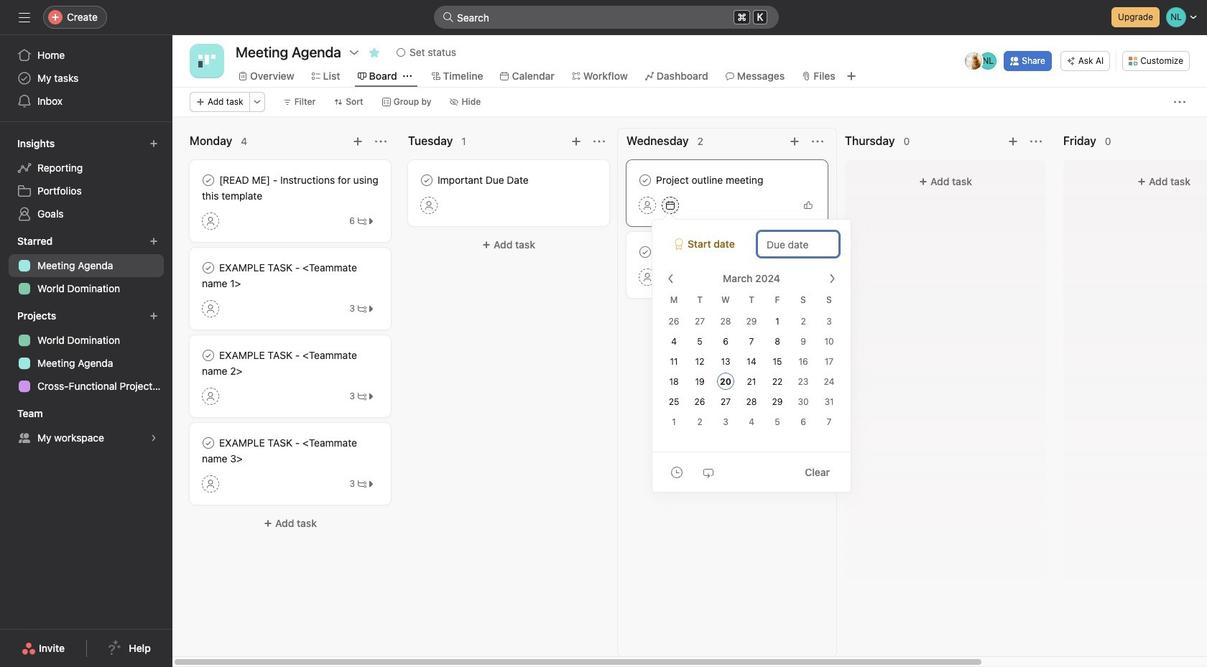 Task type: describe. For each thing, give the bounding box(es) containing it.
prominent image
[[443, 11, 454, 23]]

2 add task image from the left
[[571, 136, 582, 147]]

insights element
[[0, 131, 172, 229]]

tab actions image
[[403, 72, 412, 80]]

starred element
[[0, 229, 172, 303]]

1 horizontal spatial more actions image
[[1174, 96, 1186, 108]]

remove from starred image
[[369, 47, 380, 58]]

board image
[[198, 52, 216, 70]]

more section actions image for 1st add task icon from right
[[1031, 136, 1042, 147]]

0 vertical spatial mark complete image
[[637, 172, 654, 189]]

add tab image
[[846, 70, 857, 82]]

1 mark complete checkbox from the top
[[200, 259, 217, 277]]

global element
[[0, 35, 172, 121]]

1 add task image from the left
[[789, 136, 801, 147]]

next month image
[[827, 273, 838, 285]]

1 add task image from the left
[[352, 136, 364, 147]]

more section actions image
[[812, 136, 824, 147]]

add time image
[[671, 467, 683, 478]]

hide sidebar image
[[19, 11, 30, 23]]



Task type: locate. For each thing, give the bounding box(es) containing it.
mark complete image
[[200, 172, 217, 189], [418, 172, 436, 189], [637, 244, 654, 261], [200, 259, 217, 277], [200, 347, 217, 364]]

new insights image
[[149, 139, 158, 148]]

see details, my workspace image
[[149, 434, 158, 443]]

1 vertical spatial mark complete checkbox
[[200, 435, 217, 452]]

Search tasks, projects, and more text field
[[434, 6, 779, 29]]

2 mark complete checkbox from the top
[[200, 435, 217, 452]]

3 more section actions image from the left
[[1031, 136, 1042, 147]]

1 more section actions image from the left
[[375, 136, 387, 147]]

0 horizontal spatial add task image
[[352, 136, 364, 147]]

add task image
[[352, 136, 364, 147], [571, 136, 582, 147]]

Mark complete checkbox
[[200, 259, 217, 277], [200, 435, 217, 452]]

Due date text field
[[758, 231, 839, 257]]

new project or portfolio image
[[149, 312, 158, 321]]

1 vertical spatial mark complete image
[[200, 435, 217, 452]]

more section actions image for second add task image from left
[[594, 136, 605, 147]]

more section actions image for first add task image from left
[[375, 136, 387, 147]]

0 horizontal spatial more section actions image
[[375, 136, 387, 147]]

2 more section actions image from the left
[[594, 136, 605, 147]]

mark complete image
[[637, 172, 654, 189], [200, 435, 217, 452]]

None field
[[434, 6, 779, 29]]

0 horizontal spatial more actions image
[[253, 98, 261, 106]]

0 horizontal spatial mark complete image
[[200, 435, 217, 452]]

more section actions image
[[375, 136, 387, 147], [594, 136, 605, 147], [1031, 136, 1042, 147]]

2 add task image from the left
[[1008, 136, 1019, 147]]

0 likes. click to like this task image
[[804, 201, 813, 210]]

1 horizontal spatial mark complete image
[[637, 172, 654, 189]]

1 horizontal spatial more section actions image
[[594, 136, 605, 147]]

0 vertical spatial mark complete checkbox
[[200, 259, 217, 277]]

more actions image
[[1174, 96, 1186, 108], [253, 98, 261, 106]]

1 horizontal spatial add task image
[[571, 136, 582, 147]]

teams element
[[0, 401, 172, 453]]

2 horizontal spatial more section actions image
[[1031, 136, 1042, 147]]

show options image
[[349, 47, 360, 58]]

Mark complete checkbox
[[200, 172, 217, 189], [418, 172, 436, 189], [637, 172, 654, 189], [637, 244, 654, 261], [200, 347, 217, 364]]

previous month image
[[666, 273, 677, 285]]

projects element
[[0, 303, 172, 401]]

0 horizontal spatial add task image
[[789, 136, 801, 147]]

1 horizontal spatial add task image
[[1008, 136, 1019, 147]]

set to repeat image
[[703, 467, 714, 478]]

add task image
[[789, 136, 801, 147], [1008, 136, 1019, 147]]

add items to starred image
[[149, 237, 158, 246]]



Task type: vqa. For each thing, say whether or not it's contained in the screenshot.
Insights element
yes



